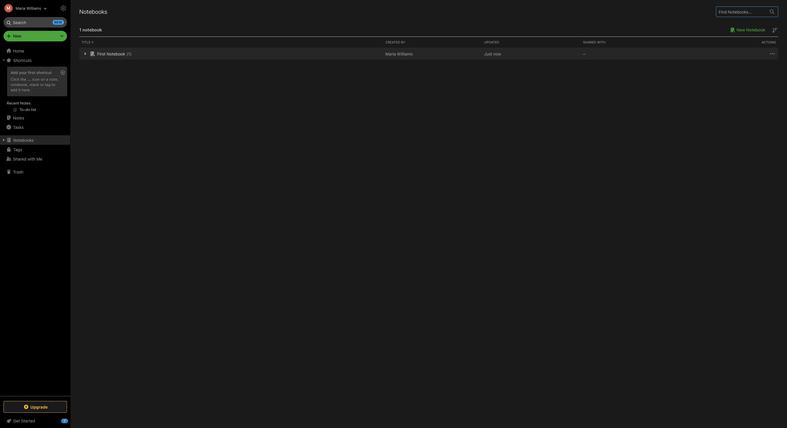 Task type: vqa. For each thing, say whether or not it's contained in the screenshot.
Personal info
no



Task type: describe. For each thing, give the bounding box(es) containing it.
tasks button
[[0, 122, 70, 132]]

notes inside group
[[20, 101, 31, 105]]

new search field
[[8, 17, 64, 28]]

shared
[[13, 156, 26, 161]]

7
[[64, 419, 66, 423]]

–
[[583, 51, 586, 56]]

More actions field
[[769, 50, 776, 57]]

sort options image
[[772, 27, 779, 34]]

updated button
[[482, 37, 581, 48]]

a
[[46, 77, 48, 82]]

with
[[27, 156, 35, 161]]

1 inside first notebook row
[[128, 51, 130, 56]]

notebook for new
[[747, 27, 766, 32]]

tasks
[[13, 125, 24, 130]]

first
[[97, 51, 106, 56]]

first
[[28, 70, 35, 75]]

expand notebooks image
[[1, 138, 6, 142]]

(
[[127, 51, 128, 56]]

notebooks link
[[0, 135, 70, 145]]

get started
[[13, 419, 35, 424]]

notebooks element
[[70, 0, 787, 428]]

get
[[13, 419, 20, 424]]

notebook,
[[11, 82, 28, 87]]

home
[[13, 48, 24, 53]]

recent
[[7, 101, 19, 105]]

new for new
[[13, 33, 21, 38]]

group inside tree
[[0, 65, 70, 115]]

new notebook
[[737, 27, 766, 32]]

williams inside first notebook row
[[397, 51, 413, 56]]

or
[[40, 82, 44, 87]]

notebooks inside tree
[[13, 138, 34, 143]]

tags
[[13, 147, 22, 152]]

here.
[[22, 87, 31, 92]]

tag
[[45, 82, 51, 87]]

now
[[494, 51, 501, 56]]

started
[[21, 419, 35, 424]]

recent notes
[[7, 101, 31, 105]]

new
[[54, 20, 62, 24]]

click the ...
[[11, 77, 31, 82]]

created by button
[[383, 37, 482, 48]]

shortcut
[[36, 70, 52, 75]]

with
[[597, 40, 606, 44]]

upgrade button
[[4, 401, 67, 413]]

updated
[[484, 40, 500, 44]]

click
[[11, 77, 19, 82]]

actions
[[762, 40, 776, 44]]

your
[[19, 70, 27, 75]]

new button
[[4, 31, 67, 41]]

notebook for first
[[107, 51, 125, 56]]

Help and Learning task checklist field
[[0, 417, 70, 426]]

shared
[[583, 40, 596, 44]]

icon on a note, notebook, stack or tag to add it here.
[[11, 77, 58, 92]]

notebook
[[82, 27, 102, 32]]

notes link
[[0, 113, 70, 122]]

)
[[130, 51, 132, 56]]

Account field
[[0, 2, 47, 14]]

on
[[41, 77, 45, 82]]

trash
[[13, 169, 23, 174]]

add your first shortcut
[[11, 70, 52, 75]]

click to collapse image
[[68, 417, 73, 424]]



Task type: locate. For each thing, give the bounding box(es) containing it.
0 vertical spatial notes
[[20, 101, 31, 105]]

created
[[386, 40, 400, 44]]

0 vertical spatial notebooks
[[79, 8, 107, 15]]

1 horizontal spatial maria williams
[[386, 51, 413, 56]]

1 vertical spatial new
[[13, 33, 21, 38]]

1 vertical spatial notes
[[13, 115, 24, 120]]

notes right recent
[[20, 101, 31, 105]]

notes up the tasks
[[13, 115, 24, 120]]

1 horizontal spatial williams
[[397, 51, 413, 56]]

icon
[[32, 77, 40, 82]]

notebook left the (
[[107, 51, 125, 56]]

1 right first
[[128, 51, 130, 56]]

by
[[401, 40, 405, 44]]

it
[[18, 87, 21, 92]]

maria williams up search text field
[[16, 6, 41, 10]]

new inside new popup button
[[13, 33, 21, 38]]

1 vertical spatial 1
[[128, 51, 130, 56]]

notebook inside button
[[747, 27, 766, 32]]

row group inside 'notebooks' element
[[79, 48, 779, 60]]

maria down created
[[386, 51, 396, 56]]

1 horizontal spatial maria
[[386, 51, 396, 56]]

add
[[11, 70, 18, 75]]

notes
[[20, 101, 31, 105], [13, 115, 24, 120]]

0 horizontal spatial maria williams
[[16, 6, 41, 10]]

group containing add your first shortcut
[[0, 65, 70, 115]]

maria williams inside account field
[[16, 6, 41, 10]]

maria williams
[[16, 6, 41, 10], [386, 51, 413, 56]]

created by
[[386, 40, 405, 44]]

1 notebook
[[79, 27, 102, 32]]

Sort field
[[772, 26, 779, 34]]

williams inside account field
[[26, 6, 41, 10]]

notebook inside row
[[107, 51, 125, 56]]

shortcuts
[[13, 58, 32, 63]]

0 vertical spatial maria williams
[[16, 6, 41, 10]]

maria williams down created by
[[386, 51, 413, 56]]

actions button
[[680, 37, 779, 48]]

new inside new notebook button
[[737, 27, 746, 32]]

1 vertical spatial maria
[[386, 51, 396, 56]]

shared with me
[[13, 156, 42, 161]]

notebook
[[747, 27, 766, 32], [107, 51, 125, 56]]

0 horizontal spatial williams
[[26, 6, 41, 10]]

title
[[82, 40, 90, 44]]

me
[[37, 156, 42, 161]]

notebooks up notebook
[[79, 8, 107, 15]]

0 horizontal spatial maria
[[16, 6, 25, 10]]

tree containing home
[[0, 46, 70, 396]]

title button
[[79, 37, 383, 48]]

the
[[20, 77, 26, 82]]

maria inside account field
[[16, 6, 25, 10]]

williams down by
[[397, 51, 413, 56]]

Search text field
[[8, 17, 63, 28]]

maria williams inside first notebook row
[[386, 51, 413, 56]]

0 horizontal spatial notebooks
[[13, 138, 34, 143]]

Find Notebooks… text field
[[717, 7, 767, 17]]

to
[[52, 82, 55, 87]]

new notebook button
[[729, 26, 766, 33]]

new for new notebook
[[737, 27, 746, 32]]

maria
[[16, 6, 25, 10], [386, 51, 396, 56]]

tree
[[0, 46, 70, 396]]

1 vertical spatial notebook
[[107, 51, 125, 56]]

just
[[484, 51, 493, 56]]

maria up search text field
[[16, 6, 25, 10]]

0 horizontal spatial 1
[[79, 27, 81, 32]]

notebook up the actions
[[747, 27, 766, 32]]

0 vertical spatial williams
[[26, 6, 41, 10]]

tags button
[[0, 145, 70, 154]]

0 vertical spatial maria
[[16, 6, 25, 10]]

trash link
[[0, 167, 70, 177]]

1 horizontal spatial notebooks
[[79, 8, 107, 15]]

note,
[[49, 77, 58, 82]]

1 vertical spatial notebooks
[[13, 138, 34, 143]]

notebooks up tags
[[13, 138, 34, 143]]

shared with button
[[581, 37, 680, 48]]

1 vertical spatial maria williams
[[386, 51, 413, 56]]

row group containing first notebook
[[79, 48, 779, 60]]

0 vertical spatial notebook
[[747, 27, 766, 32]]

1 left notebook
[[79, 27, 81, 32]]

first notebook ( 1 )
[[97, 51, 132, 56]]

shared with me link
[[0, 154, 70, 164]]

maria inside first notebook row
[[386, 51, 396, 56]]

0 horizontal spatial notebook
[[107, 51, 125, 56]]

arrow image
[[82, 50, 89, 57]]

first notebook row
[[79, 48, 779, 60]]

notebooks
[[79, 8, 107, 15], [13, 138, 34, 143]]

1 vertical spatial williams
[[397, 51, 413, 56]]

just now
[[484, 51, 501, 56]]

new up home
[[13, 33, 21, 38]]

williams
[[26, 6, 41, 10], [397, 51, 413, 56]]

add
[[11, 87, 17, 92]]

new
[[737, 27, 746, 32], [13, 33, 21, 38]]

new up the actions button
[[737, 27, 746, 32]]

0 vertical spatial new
[[737, 27, 746, 32]]

...
[[27, 77, 31, 82]]

home link
[[0, 46, 70, 56]]

0 horizontal spatial new
[[13, 33, 21, 38]]

shared with
[[583, 40, 606, 44]]

settings image
[[60, 5, 67, 12]]

group
[[0, 65, 70, 115]]

1 horizontal spatial new
[[737, 27, 746, 32]]

1 horizontal spatial 1
[[128, 51, 130, 56]]

upgrade
[[30, 405, 48, 410]]

1 horizontal spatial notebook
[[747, 27, 766, 32]]

williams up search text field
[[26, 6, 41, 10]]

row group
[[79, 48, 779, 60]]

shortcuts button
[[0, 56, 70, 65]]

stack
[[30, 82, 39, 87]]

1
[[79, 27, 81, 32], [128, 51, 130, 56]]

0 vertical spatial 1
[[79, 27, 81, 32]]

more actions image
[[769, 50, 776, 57]]



